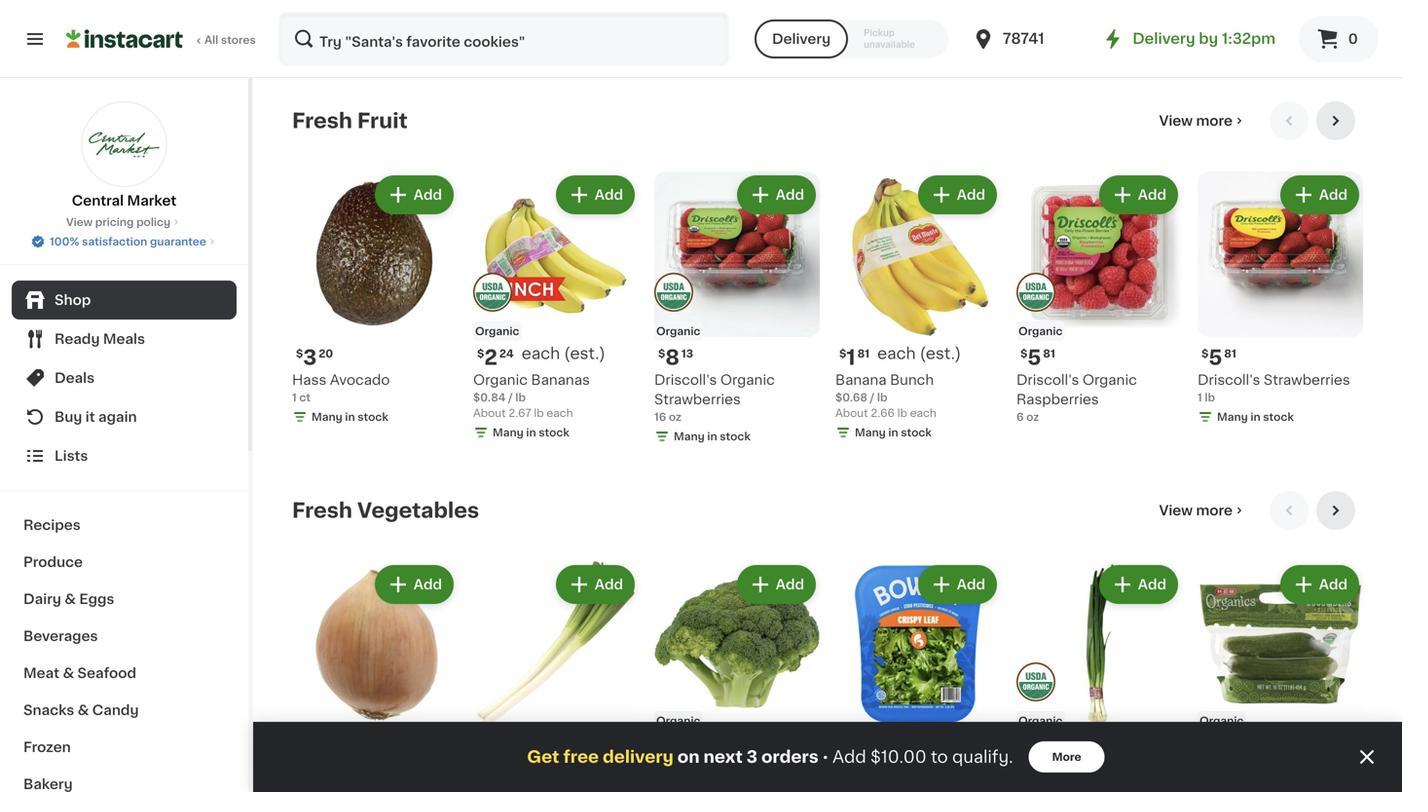 Task type: locate. For each thing, give the bounding box(es) containing it.
5
[[1028, 347, 1042, 368], [1209, 347, 1223, 368]]

1 horizontal spatial green
[[1075, 763, 1117, 776]]

81 up raspberries
[[1044, 348, 1056, 359]]

5 up driscoll's strawberries 1 lb
[[1209, 347, 1223, 368]]

add for banana bunch
[[957, 188, 986, 202]]

many in stock down 'hass avocado 1 ct'
[[312, 412, 389, 422]]

add button for hass avocado
[[377, 177, 452, 212]]

item carousel region containing fresh fruit
[[292, 101, 1364, 475]]

delivery for delivery by 1:32pm
[[1133, 32, 1196, 46]]

& left eggs
[[65, 592, 76, 606]]

driscoll's inside driscoll's organic strawberries 16 oz
[[655, 373, 717, 387]]

1 item carousel region from the top
[[292, 101, 1364, 475]]

(est.) inside $ 2 24 each (est.)
[[564, 346, 606, 361]]

0 vertical spatial fresh
[[292, 111, 353, 131]]

$ up banana
[[840, 348, 847, 359]]

0 horizontal spatial 5
[[1028, 347, 1042, 368]]

view more button
[[1152, 101, 1255, 140], [1152, 491, 1255, 530]]

1 view more from the top
[[1160, 114, 1233, 128]]

& left candy
[[78, 703, 89, 717]]

1 inside $ 1 81 each (est.)
[[847, 347, 856, 368]]

1 horizontal spatial 3
[[666, 737, 679, 757]]

0 vertical spatial view
[[1160, 114, 1194, 128]]

stock down organic bananas $0.84 / lb about 2.67 lb each
[[539, 427, 570, 438]]

organic inside organic bananas $0.84 / lb about 2.67 lb each
[[473, 373, 528, 387]]

(scallions) down get
[[473, 782, 545, 792]]

/ up 2.66
[[871, 392, 875, 403]]

item badge image
[[473, 273, 512, 312], [1017, 273, 1056, 312], [1017, 663, 1056, 702]]

add button for organic broccoli crown
[[739, 567, 814, 602]]

in down 'hass avocado 1 ct'
[[345, 412, 355, 422]]

avocado
[[330, 373, 390, 387]]

onions
[[519, 763, 568, 776], [1121, 763, 1170, 776]]

delivery
[[1133, 32, 1196, 46], [773, 32, 831, 46]]

0 horizontal spatial $ 5 81
[[1021, 347, 1056, 368]]

1 horizontal spatial /
[[871, 392, 875, 403]]

stock down avocado at the left
[[358, 412, 389, 422]]

(est.) inside $ 1 81 each (est.)
[[920, 346, 962, 361]]

/ up 2.67
[[509, 392, 513, 403]]

1 horizontal spatial (est.)
[[741, 736, 782, 751]]

many down 2.67
[[493, 427, 524, 438]]

many for 8
[[674, 431, 705, 442]]

(scallions) down more button
[[1017, 782, 1089, 792]]

strawberries inside driscoll's strawberries 1 lb
[[1265, 373, 1351, 387]]

each up bunch
[[878, 346, 916, 361]]

fresh
[[292, 111, 353, 131], [292, 500, 353, 521]]

2 item carousel region from the top
[[292, 491, 1364, 792]]

0 vertical spatial &
[[65, 592, 76, 606]]

2 driscoll's from the left
[[1017, 373, 1080, 387]]

organic inside driscoll's organic raspberries 6 oz
[[1083, 373, 1138, 387]]

2.66
[[871, 408, 895, 418]]

strawberries inside driscoll's organic strawberries 16 oz
[[655, 393, 741, 406]]

1 vertical spatial fresh
[[292, 500, 353, 521]]

in
[[345, 412, 355, 422], [1251, 412, 1261, 422], [526, 427, 536, 438], [889, 427, 899, 438], [708, 431, 718, 442]]

$ left on
[[659, 738, 666, 749]]

1 horizontal spatial 5
[[1209, 347, 1223, 368]]

(scallions) inside organic green onions (scallions)
[[1017, 782, 1089, 792]]

organic bananas $0.84 / lb about 2.67 lb each
[[473, 373, 590, 418]]

lists
[[55, 449, 88, 463]]

seafood
[[77, 666, 136, 680]]

1 green from the left
[[473, 763, 516, 776]]

fresh left fruit
[[292, 111, 353, 131]]

item carousel region containing fresh vegetables
[[292, 491, 1364, 792]]

$ 2 24 each (est.)
[[477, 346, 606, 368]]

green down the "more"
[[1075, 763, 1117, 776]]

each down bananas
[[547, 408, 573, 418]]

many in stock for 3
[[312, 412, 389, 422]]

onions down $0.66 element
[[519, 763, 568, 776]]

view pricing policy
[[66, 217, 171, 227]]

$0.66 element
[[473, 735, 639, 760]]

meals
[[103, 332, 145, 346]]

organic inside button
[[1200, 716, 1245, 726]]

1 view more button from the top
[[1152, 101, 1255, 140]]

2 (scallions) from the left
[[1017, 782, 1089, 792]]

1 driscoll's from the left
[[655, 373, 717, 387]]

2 onions from the left
[[1121, 763, 1170, 776]]

1 horizontal spatial strawberries
[[1265, 373, 1351, 387]]

5 up raspberries
[[1028, 347, 1042, 368]]

16
[[655, 412, 667, 422]]

/ inside organic bananas $0.84 / lb about 2.67 lb each
[[509, 392, 513, 403]]

6
[[1017, 412, 1024, 422]]

0 vertical spatial view more button
[[1152, 101, 1255, 140]]

stock for 3
[[358, 412, 389, 422]]

about inside banana bunch $0.68 / lb about 2.66 lb each
[[836, 408, 869, 418]]

view more button for 49
[[1152, 491, 1255, 530]]

item carousel region
[[292, 101, 1364, 475], [292, 491, 1364, 792]]

2 horizontal spatial 3
[[747, 749, 758, 765]]

oz for raspberries
[[1027, 412, 1040, 422]]

0 horizontal spatial onions
[[519, 763, 568, 776]]

view more
[[1160, 114, 1233, 128], [1160, 504, 1233, 517]]

78741 button
[[972, 12, 1089, 66]]

3
[[303, 347, 317, 368], [666, 737, 679, 757], [747, 749, 758, 765]]

1 vertical spatial item carousel region
[[292, 491, 1364, 792]]

market
[[127, 194, 177, 208]]

1 more from the top
[[1197, 114, 1233, 128]]

guarantee
[[150, 236, 206, 247]]

1 vertical spatial more
[[1197, 504, 1233, 517]]

& for snacks
[[78, 703, 89, 717]]

(est.) up bunch
[[920, 346, 962, 361]]

many
[[312, 412, 343, 422], [1218, 412, 1249, 422], [493, 427, 524, 438], [855, 427, 886, 438], [674, 431, 705, 442]]

3 for $ 3
[[666, 737, 679, 757]]

(est.) inside $3.72 per package (estimated) 'element'
[[741, 736, 782, 751]]

2 vertical spatial &
[[78, 703, 89, 717]]

central market logo image
[[81, 101, 167, 187]]

view
[[1160, 114, 1194, 128], [66, 217, 93, 227], [1160, 504, 1194, 517]]

2 horizontal spatial driscoll's
[[1198, 373, 1261, 387]]

$ 5 81 up driscoll's strawberries 1 lb
[[1202, 347, 1237, 368]]

0 horizontal spatial delivery
[[773, 32, 831, 46]]

0 horizontal spatial oz
[[669, 412, 682, 422]]

1 oz from the left
[[669, 412, 682, 422]]

2 $ 5 81 from the left
[[1202, 347, 1237, 368]]

$1.81 each (estimated) element
[[836, 345, 1002, 370]]

leaf
[[940, 763, 970, 776]]

add button for organic green onions (scallions)
[[1102, 567, 1177, 602]]

1 horizontal spatial about
[[836, 408, 869, 418]]

0 vertical spatial item carousel region
[[292, 101, 1364, 475]]

in down driscoll's strawberries 1 lb
[[1251, 412, 1261, 422]]

organic button
[[1198, 561, 1364, 792]]

1 / from the left
[[509, 392, 513, 403]]

about down $0.68
[[836, 408, 869, 418]]

20
[[319, 348, 333, 359]]

$ left 20
[[296, 348, 303, 359]]

stock for 8
[[720, 431, 751, 442]]

2 fresh from the top
[[292, 500, 353, 521]]

0 horizontal spatial (est.)
[[564, 346, 606, 361]]

1 vertical spatial &
[[63, 666, 74, 680]]

2 horizontal spatial (est.)
[[920, 346, 962, 361]]

many for 3
[[312, 412, 343, 422]]

2 about from the left
[[836, 408, 869, 418]]

0 horizontal spatial green
[[473, 763, 516, 776]]

0 horizontal spatial 81
[[858, 348, 870, 359]]

green left get
[[473, 763, 516, 776]]

0 button
[[1300, 16, 1380, 62]]

crown
[[773, 763, 817, 776]]

0 horizontal spatial 3
[[303, 347, 317, 368]]

2 81 from the left
[[1044, 348, 1056, 359]]

$ left 13
[[659, 348, 666, 359]]

item badge image
[[655, 273, 694, 312]]

(est.) up bananas
[[564, 346, 606, 361]]

(est.) up broccoli
[[741, 736, 782, 751]]

green
[[473, 763, 516, 776], [1075, 763, 1117, 776]]

0 horizontal spatial about
[[473, 408, 506, 418]]

$0.68
[[836, 392, 868, 403]]

each down bunch
[[911, 408, 937, 418]]

fresh left vegetables
[[292, 500, 353, 521]]

add inside treatment tracker modal dialog
[[833, 749, 867, 765]]

stock down driscoll's organic strawberries 16 oz
[[720, 431, 751, 442]]

ready meals
[[55, 332, 145, 346]]

dairy & eggs link
[[12, 581, 237, 618]]

many down driscoll's strawberries 1 lb
[[1218, 412, 1249, 422]]

dairy
[[23, 592, 61, 606]]

many in stock down driscoll's strawberries 1 lb
[[1218, 412, 1295, 422]]

orders
[[762, 749, 819, 765]]

$10.00
[[871, 749, 927, 765]]

bananas
[[531, 373, 590, 387]]

1 horizontal spatial 81
[[1044, 348, 1056, 359]]

in down 2.66
[[889, 427, 899, 438]]

1
[[847, 347, 856, 368], [292, 392, 297, 403], [1198, 392, 1203, 403], [1028, 737, 1037, 757]]

3 81 from the left
[[1225, 348, 1237, 359]]

1 horizontal spatial delivery
[[1133, 32, 1196, 46]]

broccoli
[[713, 763, 769, 776]]

view more button for 5
[[1152, 101, 1255, 140]]

1 vertical spatial view
[[66, 217, 93, 227]]

product group containing 8
[[655, 171, 820, 448]]

many down 'hass avocado 1 ct'
[[312, 412, 343, 422]]

& right the meat
[[63, 666, 74, 680]]

candy
[[92, 703, 139, 717]]

shop
[[55, 293, 91, 307]]

2 more from the top
[[1197, 504, 1233, 517]]

ready meals button
[[12, 320, 237, 359]]

all
[[205, 35, 218, 45]]

1 81 from the left
[[858, 348, 870, 359]]

1 horizontal spatial $ 5 81
[[1202, 347, 1237, 368]]

0 horizontal spatial (scallions)
[[473, 782, 545, 792]]

many in stock down driscoll's organic strawberries 16 oz
[[674, 431, 751, 442]]

more button
[[1029, 741, 1106, 773]]

item badge image inside 'product' group
[[473, 273, 512, 312]]

delivery button
[[755, 19, 849, 58]]

1 vertical spatial view more
[[1160, 504, 1233, 517]]

81 inside $ 1 81 each (est.)
[[858, 348, 870, 359]]

1 (scallions) from the left
[[473, 782, 545, 792]]

main content
[[253, 78, 1403, 792]]

many for 5
[[1218, 412, 1249, 422]]

None search field
[[279, 12, 730, 66]]

81
[[858, 348, 870, 359], [1044, 348, 1056, 359], [1225, 348, 1237, 359]]

about for 2
[[473, 408, 506, 418]]

81 for driscoll's strawberries
[[1225, 348, 1237, 359]]

about inside organic bananas $0.84 / lb about 2.67 lb each
[[473, 408, 506, 418]]

oz right 16
[[669, 412, 682, 422]]

3 inside treatment tracker modal dialog
[[747, 749, 758, 765]]

2 green from the left
[[1075, 763, 1117, 776]]

driscoll's for 8
[[655, 373, 717, 387]]

(est.) for 2
[[564, 346, 606, 361]]

raspberries
[[1017, 393, 1100, 406]]

item badge image for 5
[[1017, 273, 1056, 312]]

1 vertical spatial strawberries
[[655, 393, 741, 406]]

green onions (scallions)
[[473, 763, 568, 792]]

stock
[[358, 412, 389, 422], [1264, 412, 1295, 422], [539, 427, 570, 438], [901, 427, 932, 438], [720, 431, 751, 442]]

0 horizontal spatial driscoll's
[[655, 373, 717, 387]]

add for driscoll's organic strawberries
[[776, 188, 805, 202]]

delivery inside button
[[773, 32, 831, 46]]

81 for driscoll's organic raspberries
[[1044, 348, 1056, 359]]

3 for $ 3 20
[[303, 347, 317, 368]]

produce
[[23, 555, 83, 569]]

recipes
[[23, 518, 81, 532]]

produce link
[[12, 544, 237, 581]]

1 49
[[1028, 737, 1054, 757]]

1 vertical spatial view more button
[[1152, 491, 1255, 530]]

1 onions from the left
[[519, 763, 568, 776]]

1 5 from the left
[[1028, 347, 1042, 368]]

add button
[[377, 177, 452, 212], [558, 177, 633, 212], [739, 177, 814, 212], [920, 177, 996, 212], [1102, 177, 1177, 212], [1283, 177, 1358, 212], [377, 567, 452, 602], [558, 567, 633, 602], [739, 567, 814, 602], [920, 567, 996, 602], [1102, 567, 1177, 602], [1283, 567, 1358, 602]]

driscoll's inside driscoll's strawberries 1 lb
[[1198, 373, 1261, 387]]

oz inside driscoll's organic raspberries 6 oz
[[1027, 412, 1040, 422]]

$ left 24
[[477, 348, 485, 359]]

onions right more button
[[1121, 763, 1170, 776]]

&
[[65, 592, 76, 606], [63, 666, 74, 680], [78, 703, 89, 717]]

add for bowery crispy leaf
[[957, 578, 986, 591]]

& for meat
[[63, 666, 74, 680]]

2 horizontal spatial 81
[[1225, 348, 1237, 359]]

1 horizontal spatial (scallions)
[[1017, 782, 1089, 792]]

1 horizontal spatial driscoll's
[[1017, 373, 1080, 387]]

2 vertical spatial view
[[1160, 504, 1194, 517]]

1 $ 5 81 from the left
[[1021, 347, 1056, 368]]

0 vertical spatial strawberries
[[1265, 373, 1351, 387]]

view more for 5
[[1160, 114, 1233, 128]]

0 horizontal spatial /
[[509, 392, 513, 403]]

0 vertical spatial view more
[[1160, 114, 1233, 128]]

1 horizontal spatial onions
[[1121, 763, 1170, 776]]

beverages
[[23, 629, 98, 643]]

81 up banana
[[858, 348, 870, 359]]

each up bananas
[[522, 346, 560, 361]]

oz right 6
[[1027, 412, 1040, 422]]

Search field
[[281, 14, 728, 64]]

strawberries
[[1265, 373, 1351, 387], [655, 393, 741, 406]]

2 / from the left
[[871, 392, 875, 403]]

lb inside driscoll's strawberries 1 lb
[[1206, 392, 1216, 403]]

81 up driscoll's strawberries 1 lb
[[1225, 348, 1237, 359]]

view for fresh vegetables
[[1160, 504, 1194, 517]]

buy it again
[[55, 410, 137, 424]]

2 oz from the left
[[1027, 412, 1040, 422]]

each inside $ 2 24 each (est.)
[[522, 346, 560, 361]]

snacks & candy link
[[12, 692, 237, 729]]

stock down driscoll's strawberries 1 lb
[[1264, 412, 1295, 422]]

3 inside 'element'
[[666, 737, 679, 757]]

3 driscoll's from the left
[[1198, 373, 1261, 387]]

oz inside driscoll's organic strawberries 16 oz
[[669, 412, 682, 422]]

1 about from the left
[[473, 408, 506, 418]]

driscoll's organic raspberries 6 oz
[[1017, 373, 1138, 422]]

more
[[1053, 752, 1082, 762]]

2 5 from the left
[[1209, 347, 1223, 368]]

each
[[522, 346, 560, 361], [878, 346, 916, 361], [547, 408, 573, 418], [911, 408, 937, 418]]

in down driscoll's organic strawberries 16 oz
[[708, 431, 718, 442]]

many in stock
[[312, 412, 389, 422], [1218, 412, 1295, 422], [493, 427, 570, 438], [855, 427, 932, 438], [674, 431, 751, 442]]

$ 1 81 each (est.)
[[840, 346, 962, 368]]

product group containing 4
[[836, 561, 1002, 792]]

$ 5 81
[[1021, 347, 1056, 368], [1202, 347, 1237, 368]]

/ inside banana bunch $0.68 / lb about 2.66 lb each
[[871, 392, 875, 403]]

1 fresh from the top
[[292, 111, 353, 131]]

onions inside organic green onions (scallions)
[[1121, 763, 1170, 776]]

2 view more button from the top
[[1152, 491, 1255, 530]]

shop link
[[12, 281, 237, 320]]

many down driscoll's organic strawberries 16 oz
[[674, 431, 705, 442]]

0 horizontal spatial strawberries
[[655, 393, 741, 406]]

product group
[[292, 171, 458, 429], [473, 171, 639, 444], [655, 171, 820, 448], [836, 171, 1002, 444], [1017, 171, 1183, 425], [1198, 171, 1364, 429], [292, 561, 458, 792], [473, 561, 639, 792], [655, 561, 820, 792], [836, 561, 1002, 792], [1017, 561, 1183, 792], [1198, 561, 1364, 792]]

driscoll's inside driscoll's organic raspberries 6 oz
[[1017, 373, 1080, 387]]

$ 5 81 up raspberries
[[1021, 347, 1056, 368]]

0 vertical spatial more
[[1197, 114, 1233, 128]]

about down $0.84
[[473, 408, 506, 418]]

5 for driscoll's organic raspberries
[[1028, 347, 1042, 368]]

add button for bowery crispy leaf
[[920, 567, 996, 602]]

many down 2.66
[[855, 427, 886, 438]]

13
[[682, 348, 694, 359]]

100% satisfaction guarantee
[[50, 236, 206, 247]]

1 horizontal spatial oz
[[1027, 412, 1040, 422]]

green onions (scallions) button
[[473, 561, 639, 792]]

about for 1
[[836, 408, 869, 418]]

add for organic bananas
[[595, 188, 624, 202]]

2 view more from the top
[[1160, 504, 1233, 517]]



Task type: vqa. For each thing, say whether or not it's contained in the screenshot.
about for 1
yes



Task type: describe. For each thing, give the bounding box(es) containing it.
fruit
[[357, 111, 408, 131]]

& for dairy
[[65, 592, 76, 606]]

add for driscoll's strawberries
[[1320, 188, 1348, 202]]

green inside organic green onions (scallions)
[[1075, 763, 1117, 776]]

meat
[[23, 666, 59, 680]]

banana bunch $0.68 / lb about 2.66 lb each
[[836, 373, 937, 418]]

add for driscoll's organic raspberries
[[1139, 188, 1167, 202]]

next
[[704, 749, 743, 765]]

item badge image for each (est.)
[[473, 273, 512, 312]]

add button for driscoll's strawberries
[[1283, 177, 1358, 212]]

49
[[1039, 738, 1054, 749]]

fresh vegetables
[[292, 500, 479, 521]]

65
[[863, 738, 878, 749]]

ready
[[55, 332, 100, 346]]

stores
[[221, 35, 256, 45]]

more for 5
[[1197, 114, 1233, 128]]

get
[[527, 749, 560, 765]]

100%
[[50, 236, 79, 247]]

add button for green onions (scallions)
[[558, 567, 633, 602]]

$ 3 20
[[296, 347, 333, 368]]

onions inside green onions (scallions)
[[519, 763, 568, 776]]

•
[[823, 749, 829, 765]]

in for 8
[[708, 431, 718, 442]]

frozen link
[[12, 729, 237, 766]]

78741
[[1003, 32, 1045, 46]]

driscoll's for 5
[[1198, 373, 1261, 387]]

$4.05 element
[[1198, 735, 1364, 760]]

central market
[[72, 194, 177, 208]]

again
[[98, 410, 137, 424]]

add for organic green onions (scallions)
[[1139, 578, 1167, 591]]

$3.72 per package (estimated) element
[[655, 735, 820, 760]]

(scallions) inside green onions (scallions)
[[473, 782, 545, 792]]

add button for banana bunch
[[920, 177, 996, 212]]

$ inside $ 3
[[659, 738, 666, 749]]

stock for 5
[[1264, 412, 1295, 422]]

get free delivery on next 3 orders • add $10.00 to qualify.
[[527, 749, 1014, 765]]

many in stock for 8
[[674, 431, 751, 442]]

bowery
[[836, 763, 888, 776]]

$2.24 each (estimated) element
[[473, 345, 639, 370]]

$ 5 81 for driscoll's organic raspberries
[[1021, 347, 1056, 368]]

1:32pm
[[1223, 32, 1276, 46]]

view more for 49
[[1160, 504, 1233, 517]]

each inside organic bananas $0.84 / lb about 2.67 lb each
[[547, 408, 573, 418]]

$0.84
[[473, 392, 506, 403]]

lists link
[[12, 436, 237, 475]]

delivery for delivery
[[773, 32, 831, 46]]

add for organic broccoli crown
[[776, 578, 805, 591]]

meat & seafood link
[[12, 655, 237, 692]]

item badge image for 49
[[1017, 663, 1056, 702]]

8
[[666, 347, 680, 368]]

$ up driscoll's strawberries 1 lb
[[1202, 348, 1209, 359]]

in down 2.67
[[526, 427, 536, 438]]

green inside green onions (scallions)
[[473, 763, 516, 776]]

to
[[931, 749, 949, 765]]

treatment tracker modal dialog
[[253, 722, 1403, 792]]

fresh for fresh vegetables
[[292, 500, 353, 521]]

(est.) for 1
[[920, 346, 962, 361]]

view for fresh fruit
[[1160, 114, 1194, 128]]

1 inside driscoll's strawberries 1 lb
[[1198, 392, 1203, 403]]

pricing
[[95, 217, 134, 227]]

2.67
[[509, 408, 532, 418]]

5 for driscoll's strawberries
[[1209, 347, 1223, 368]]

it
[[86, 410, 95, 424]]

deals
[[55, 371, 95, 385]]

instacart logo image
[[66, 27, 183, 51]]

main content containing fresh fruit
[[253, 78, 1403, 792]]

add for green onions (scallions)
[[595, 578, 624, 591]]

/ for 1
[[871, 392, 875, 403]]

driscoll's strawberries 1 lb
[[1198, 373, 1351, 403]]

add button for driscoll's organic raspberries
[[1102, 177, 1177, 212]]

/pkg
[[702, 736, 737, 751]]

organic broccoli crown
[[655, 763, 817, 776]]

$ up raspberries
[[1021, 348, 1028, 359]]

organic inside driscoll's organic strawberries 16 oz
[[721, 373, 775, 387]]

service type group
[[755, 19, 949, 58]]

100% satisfaction guarantee button
[[30, 230, 218, 249]]

buy it again link
[[12, 398, 237, 436]]

dairy & eggs
[[23, 592, 114, 606]]

add button for organic bananas
[[558, 177, 633, 212]]

many in stock for 5
[[1218, 412, 1295, 422]]

add button for driscoll's organic strawberries
[[739, 177, 814, 212]]

/ for 2
[[509, 392, 513, 403]]

$ inside $ 3 20
[[296, 348, 303, 359]]

all stores
[[205, 35, 256, 45]]

frozen
[[23, 740, 71, 754]]

by
[[1200, 32, 1219, 46]]

in for 3
[[345, 412, 355, 422]]

$ inside $ 8 13
[[659, 348, 666, 359]]

hass avocado 1 ct
[[292, 373, 390, 403]]

$ 8 13
[[659, 347, 694, 368]]

on
[[678, 749, 700, 765]]

policy
[[136, 217, 171, 227]]

satisfaction
[[82, 236, 147, 247]]

delivery
[[603, 749, 674, 765]]

in for 5
[[1251, 412, 1261, 422]]

bakery
[[23, 777, 73, 791]]

fresh for fresh fruit
[[292, 111, 353, 131]]

free
[[564, 749, 599, 765]]

qualify.
[[953, 749, 1014, 765]]

stock down banana bunch $0.68 / lb about 2.66 lb each
[[901, 427, 932, 438]]

central
[[72, 194, 124, 208]]

/pkg (est.)
[[702, 736, 782, 751]]

all stores link
[[66, 12, 257, 66]]

$ inside $ 1 81 each (est.)
[[840, 348, 847, 359]]

organic green onions (scallions)
[[1017, 763, 1170, 792]]

2
[[485, 347, 498, 368]]

bakery link
[[12, 766, 237, 792]]

delivery by 1:32pm
[[1133, 32, 1276, 46]]

banana
[[836, 373, 887, 387]]

product group containing 2
[[473, 171, 639, 444]]

recipes link
[[12, 507, 237, 544]]

bunch
[[891, 373, 934, 387]]

$ inside $ 2 24 each (est.)
[[477, 348, 485, 359]]

more for 49
[[1197, 504, 1233, 517]]

ct
[[299, 392, 311, 403]]

many in stock down 2.66
[[855, 427, 932, 438]]

delivery by 1:32pm link
[[1102, 27, 1276, 51]]

snacks
[[23, 703, 74, 717]]

beverages link
[[12, 618, 237, 655]]

each inside banana bunch $0.68 / lb about 2.66 lb each
[[911, 408, 937, 418]]

$ 5 81 for driscoll's strawberries
[[1202, 347, 1237, 368]]

bowery crispy leaf
[[836, 763, 970, 776]]

eggs
[[79, 592, 114, 606]]

organic inside organic green onions (scallions)
[[1017, 763, 1072, 776]]

0
[[1349, 32, 1359, 46]]

oz for strawberries
[[669, 412, 682, 422]]

many in stock down 2.67
[[493, 427, 570, 438]]

view pricing policy link
[[66, 214, 182, 230]]

each inside $ 1 81 each (est.)
[[878, 346, 916, 361]]

1 inside 'hass avocado 1 ct'
[[292, 392, 297, 403]]

fresh fruit
[[292, 111, 408, 131]]

meat & seafood
[[23, 666, 136, 680]]

add for hass avocado
[[414, 188, 442, 202]]



